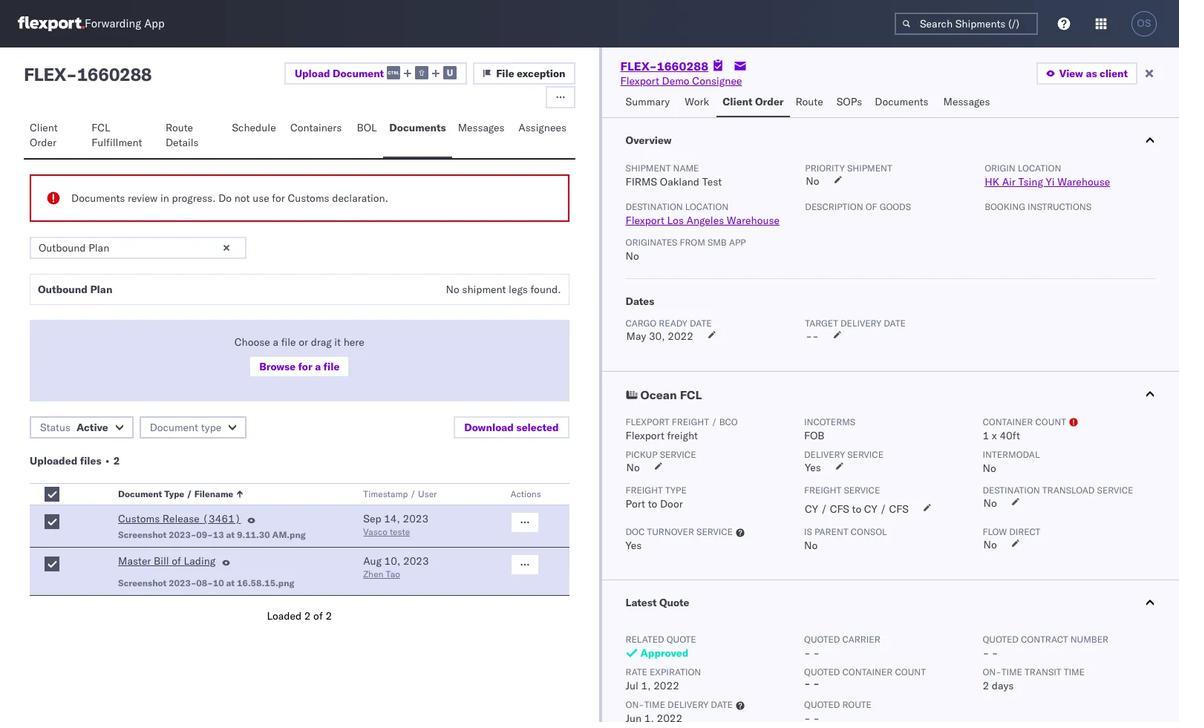 Task type: locate. For each thing, give the bounding box(es) containing it.
0 vertical spatial shipment
[[847, 163, 892, 174]]

location inside the destination location flexport los angeles warehouse
[[685, 201, 729, 212]]

type up 'filename' on the bottom left of page
[[201, 421, 221, 434]]

warehouse
[[1057, 175, 1110, 189], [727, 214, 780, 227]]

0 vertical spatial client
[[723, 95, 753, 108]]

file inside 'button'
[[323, 360, 340, 373]]

route
[[842, 699, 872, 711]]

2023 for aug 10, 2023
[[403, 555, 429, 568]]

0 horizontal spatial type
[[201, 421, 221, 434]]

plan
[[90, 283, 112, 296]]

target
[[805, 318, 838, 329]]

client down the consignee
[[723, 95, 753, 108]]

flexport up the 'originates' at the right top of page
[[626, 214, 664, 227]]

at for sep 14, 2023
[[226, 529, 235, 541]]

destination down the intermodal no
[[983, 485, 1040, 496]]

exception
[[517, 67, 565, 80]]

route inside 'route details'
[[166, 121, 193, 134]]

quoted left carrier
[[804, 634, 840, 645]]

messages button left assignees
[[452, 114, 513, 158]]

master bill of lading link
[[118, 554, 216, 572]]

1 horizontal spatial file
[[323, 360, 340, 373]]

destination transload service
[[983, 485, 1133, 496]]

0 horizontal spatial delivery
[[668, 699, 709, 711]]

cy up is
[[805, 503, 818, 516]]

1 horizontal spatial fcl
[[680, 388, 702, 402]]

type up door
[[665, 485, 687, 496]]

0 horizontal spatial shipment
[[462, 283, 506, 296]]

1 horizontal spatial on-
[[983, 667, 1001, 678]]

fcl up fulfillment
[[91, 121, 110, 134]]

of right bill
[[172, 555, 181, 568]]

hk
[[985, 175, 999, 189]]

location inside origin location hk air tsing yi warehouse
[[1018, 163, 1061, 174]]

no left legs
[[446, 283, 459, 296]]

vasco
[[363, 526, 387, 538]]

carrier
[[842, 634, 880, 645]]

at right 10
[[226, 578, 235, 589]]

1 vertical spatial route
[[166, 121, 193, 134]]

may
[[626, 330, 646, 343]]

/ up consol at the bottom right
[[880, 503, 887, 516]]

location up hk air tsing yi warehouse link
[[1018, 163, 1061, 174]]

0 horizontal spatial order
[[30, 136, 56, 149]]

order down flex
[[30, 136, 56, 149]]

origin location hk air tsing yi warehouse
[[985, 163, 1110, 189]]

quoted left route
[[804, 699, 840, 711]]

1 screenshot from the top
[[118, 529, 166, 541]]

no down the 'originates' at the right top of page
[[626, 249, 639, 263]]

2023- for sep
[[169, 529, 196, 541]]

no down intermodal
[[983, 462, 996, 475]]

shipment left legs
[[462, 283, 506, 296]]

quoted for -
[[804, 634, 840, 645]]

1 cy from the left
[[805, 503, 818, 516]]

for down the or
[[298, 360, 312, 373]]

freight down delivery
[[804, 485, 841, 496]]

0 vertical spatial document
[[333, 67, 384, 80]]

active
[[76, 421, 108, 434]]

booking instructions
[[985, 201, 1092, 212]]

door
[[660, 497, 683, 511]]

warehouse right the yi
[[1057, 175, 1110, 189]]

0 horizontal spatial count
[[895, 667, 926, 678]]

2023 up teste
[[403, 512, 429, 526]]

/ left bco
[[711, 417, 717, 428]]

document type button
[[139, 417, 247, 439]]

2 vertical spatial documents
[[71, 192, 125, 205]]

2 vertical spatial document
[[118, 489, 162, 500]]

1 freight from the left
[[626, 485, 663, 496]]

1 horizontal spatial documents
[[389, 121, 446, 134]]

1660288
[[657, 59, 709, 74], [77, 63, 152, 85]]

flexport down ocean at the right bottom
[[626, 417, 670, 428]]

0 vertical spatial file
[[281, 336, 296, 349]]

not
[[234, 192, 250, 205]]

0 horizontal spatial fcl
[[91, 121, 110, 134]]

flexport demo consignee
[[620, 74, 742, 88]]

a down drag
[[315, 360, 321, 373]]

quoted left contract
[[983, 634, 1019, 645]]

0 horizontal spatial yes
[[626, 539, 642, 552]]

2 cfs from the left
[[889, 503, 909, 516]]

flexport demo consignee link
[[620, 74, 742, 88]]

fob
[[804, 429, 825, 443]]

freight inside 'freight type port to door'
[[626, 485, 663, 496]]

count right container
[[895, 667, 926, 678]]

1 2023 from the top
[[403, 512, 429, 526]]

1 vertical spatial 2022
[[654, 679, 679, 693]]

1 vertical spatial 2023-
[[169, 578, 196, 589]]

0 vertical spatial screenshot
[[118, 529, 166, 541]]

2 screenshot from the top
[[118, 578, 166, 589]]

document right upload
[[333, 67, 384, 80]]

booking
[[985, 201, 1025, 212]]

1 vertical spatial order
[[30, 136, 56, 149]]

on- down jul
[[626, 699, 644, 711]]

user
[[418, 489, 437, 500]]

download
[[464, 421, 514, 434]]

1 horizontal spatial destination
[[983, 485, 1040, 496]]

quoted inside quoted contract number - - rate expiration jul 1, 2022
[[983, 634, 1019, 645]]

2023- for aug
[[169, 578, 196, 589]]

2022 inside quoted contract number - - rate expiration jul 1, 2022
[[654, 679, 679, 693]]

file down the it
[[323, 360, 340, 373]]

time down 1,
[[644, 699, 665, 711]]

client order down flex
[[30, 121, 58, 149]]

0 vertical spatial destination
[[626, 201, 683, 212]]

time up days
[[1001, 667, 1022, 678]]

Search Shipments (/) text field
[[895, 13, 1038, 35]]

to right "port"
[[648, 497, 657, 511]]

timestamp / user
[[363, 489, 437, 500]]

route up details
[[166, 121, 193, 134]]

0 horizontal spatial cy
[[805, 503, 818, 516]]

direct
[[1009, 526, 1041, 538]]

to down service
[[852, 503, 862, 516]]

date for may 30, 2022
[[690, 318, 712, 329]]

quoted down quoted carrier - -
[[804, 667, 840, 678]]

overview button
[[602, 118, 1179, 163]]

0 horizontal spatial location
[[685, 201, 729, 212]]

no down is
[[804, 539, 818, 552]]

service down flexport freight / bco flexport freight
[[660, 449, 696, 460]]

/ right type
[[187, 489, 192, 500]]

schedule
[[232, 121, 276, 134]]

1 vertical spatial customs
[[118, 512, 160, 526]]

10,
[[384, 555, 400, 568]]

2023- down the release
[[169, 529, 196, 541]]

1 vertical spatial for
[[298, 360, 312, 373]]

freight service
[[804, 485, 880, 496]]

freight up pickup service
[[667, 429, 698, 443]]

type inside button
[[201, 421, 221, 434]]

freight up "port"
[[626, 485, 663, 496]]

screenshot for aug
[[118, 578, 166, 589]]

0 horizontal spatial destination
[[626, 201, 683, 212]]

count inside quoted container count - -
[[895, 667, 926, 678]]

of right the loaded
[[313, 610, 323, 623]]

1 vertical spatial of
[[172, 555, 181, 568]]

on-time delivery date
[[626, 699, 733, 711]]

08-
[[196, 578, 213, 589]]

0 horizontal spatial warehouse
[[727, 214, 780, 227]]

tsing
[[1018, 175, 1043, 189]]

0 horizontal spatial cfs
[[830, 503, 849, 516]]

1 vertical spatial document
[[150, 421, 198, 434]]

2023 right 10,
[[403, 555, 429, 568]]

delivery down expiration
[[668, 699, 709, 711]]

no down pickup
[[626, 461, 640, 474]]

type inside 'freight type port to door'
[[665, 485, 687, 496]]

0 horizontal spatial time
[[644, 699, 665, 711]]

pickup
[[626, 449, 658, 460]]

2 cy from the left
[[864, 503, 877, 516]]

service right transload
[[1097, 485, 1133, 496]]

type
[[201, 421, 221, 434], [665, 485, 687, 496]]

no
[[806, 174, 819, 188], [626, 249, 639, 263], [446, 283, 459, 296], [626, 461, 640, 474], [983, 462, 996, 475], [983, 497, 997, 510], [983, 538, 997, 552], [804, 539, 818, 552]]

0 horizontal spatial customs
[[118, 512, 160, 526]]

client order button down the consignee
[[717, 88, 790, 117]]

0 vertical spatial messages
[[943, 95, 990, 108]]

None checkbox
[[45, 515, 59, 529]]

here
[[344, 336, 364, 349]]

documents up overview "button"
[[875, 95, 929, 108]]

1 vertical spatial location
[[685, 201, 729, 212]]

/
[[711, 417, 717, 428], [187, 489, 192, 500], [410, 489, 416, 500], [821, 503, 827, 516], [880, 503, 887, 516]]

filename
[[194, 489, 233, 500]]

no down "flow"
[[983, 538, 997, 552]]

document up type
[[150, 421, 198, 434]]

customs right use in the left top of the page
[[288, 192, 329, 205]]

2 2023- from the top
[[169, 578, 196, 589]]

messages button up origin
[[938, 88, 998, 117]]

assignees
[[519, 121, 567, 134]]

status
[[40, 421, 71, 434]]

priority shipment
[[805, 163, 892, 174]]

master
[[118, 555, 151, 568]]

1 horizontal spatial a
[[315, 360, 321, 373]]

documents left "review"
[[71, 192, 125, 205]]

0 vertical spatial route
[[796, 95, 823, 108]]

or
[[299, 336, 308, 349]]

1 horizontal spatial type
[[665, 485, 687, 496]]

0 vertical spatial type
[[201, 421, 221, 434]]

2022 down expiration
[[654, 679, 679, 693]]

0 vertical spatial of
[[866, 201, 877, 212]]

cy
[[805, 503, 818, 516], [864, 503, 877, 516]]

1 vertical spatial file
[[323, 360, 340, 373]]

0 horizontal spatial client order
[[30, 121, 58, 149]]

1660288 down forwarding
[[77, 63, 152, 85]]

1 vertical spatial on-
[[626, 699, 644, 711]]

expiration
[[650, 667, 701, 678]]

of left goods
[[866, 201, 877, 212]]

1 vertical spatial client
[[30, 121, 58, 134]]

1 vertical spatial messages
[[458, 121, 505, 134]]

0 horizontal spatial documents
[[71, 192, 125, 205]]

1 vertical spatial shipment
[[462, 283, 506, 296]]

0 vertical spatial 2023-
[[169, 529, 196, 541]]

flexport freight / bco flexport freight
[[626, 417, 738, 443]]

messages for the right messages button
[[943, 95, 990, 108]]

file left the or
[[281, 336, 296, 349]]

1 horizontal spatial cy
[[864, 503, 877, 516]]

1 horizontal spatial messages button
[[938, 88, 998, 117]]

customs left the release
[[118, 512, 160, 526]]

0 horizontal spatial freight
[[626, 485, 663, 496]]

a inside browse for a file 'button'
[[315, 360, 321, 373]]

0 horizontal spatial on-
[[626, 699, 644, 711]]

do
[[218, 192, 232, 205]]

on- for on-time transit time 2 days
[[983, 667, 1001, 678]]

yes down delivery
[[805, 461, 821, 474]]

quoted for count
[[804, 667, 840, 678]]

2022 down ready
[[668, 330, 694, 343]]

flex
[[24, 63, 66, 85]]

of inside "master bill of lading" link
[[172, 555, 181, 568]]

is
[[804, 526, 812, 538]]

order left route button
[[755, 95, 784, 108]]

documents button right bol
[[383, 114, 452, 158]]

delivery right target
[[841, 318, 881, 329]]

ready
[[659, 318, 687, 329]]

quoted inside quoted container count - -
[[804, 667, 840, 678]]

work
[[685, 95, 709, 108]]

no inside the intermodal no
[[983, 462, 996, 475]]

1 vertical spatial a
[[315, 360, 321, 373]]

customs
[[288, 192, 329, 205], [118, 512, 160, 526]]

0 vertical spatial for
[[272, 192, 285, 205]]

0 vertical spatial yes
[[805, 461, 821, 474]]

route button
[[790, 88, 831, 117]]

pickup service
[[626, 449, 696, 460]]

documents button up overview "button"
[[869, 88, 938, 117]]

on- inside on-time transit time 2 days
[[983, 667, 1001, 678]]

2 vertical spatial of
[[313, 610, 323, 623]]

flex-
[[620, 59, 657, 74]]

1 2023- from the top
[[169, 529, 196, 541]]

order inside client order
[[30, 136, 56, 149]]

1 horizontal spatial count
[[1035, 417, 1066, 428]]

app right the smb
[[729, 237, 746, 248]]

1 vertical spatial documents
[[389, 121, 446, 134]]

service
[[844, 485, 880, 496]]

quoted inside quoted carrier - -
[[804, 634, 840, 645]]

0 horizontal spatial of
[[172, 555, 181, 568]]

1 vertical spatial client order
[[30, 121, 58, 149]]

flex-1660288 link
[[620, 59, 709, 74]]

document left type
[[118, 489, 162, 500]]

time right transit
[[1064, 667, 1085, 678]]

it
[[334, 336, 341, 349]]

upload
[[295, 67, 330, 80]]

documents right bol
[[389, 121, 446, 134]]

2023 inside aug 10, 2023 zhen tao
[[403, 555, 429, 568]]

shipment up description of goods
[[847, 163, 892, 174]]

destination inside the destination location flexport los angeles warehouse
[[626, 201, 683, 212]]

location up angeles
[[685, 201, 729, 212]]

cy down service
[[864, 503, 877, 516]]

2 horizontal spatial documents
[[875, 95, 929, 108]]

route left sops
[[796, 95, 823, 108]]

type for document type
[[201, 421, 221, 434]]

order for the right client order button
[[755, 95, 784, 108]]

choose
[[234, 336, 270, 349]]

days
[[992, 679, 1014, 693]]

1 horizontal spatial location
[[1018, 163, 1061, 174]]

client down flex
[[30, 121, 58, 134]]

at for aug 10, 2023
[[226, 578, 235, 589]]

1 horizontal spatial messages
[[943, 95, 990, 108]]

description
[[805, 201, 863, 212]]

quoted for number
[[983, 634, 1019, 645]]

bol
[[357, 121, 377, 134]]

destination location flexport los angeles warehouse
[[626, 201, 780, 227]]

flexport down flex-
[[620, 74, 659, 88]]

date
[[690, 318, 712, 329], [884, 318, 906, 329], [711, 699, 733, 711]]

1660288 up flexport demo consignee
[[657, 59, 709, 74]]

1 vertical spatial app
[[729, 237, 746, 248]]

1 horizontal spatial app
[[729, 237, 746, 248]]

2023- down "master bill of lading" link
[[169, 578, 196, 589]]

document for type
[[150, 421, 198, 434]]

client for the right client order button
[[723, 95, 753, 108]]

shipment for no
[[462, 283, 506, 296]]

freight down ocean fcl
[[672, 417, 709, 428]]

2 at from the top
[[226, 578, 235, 589]]

0 vertical spatial delivery
[[841, 318, 881, 329]]

at right "13"
[[226, 529, 235, 541]]

1 horizontal spatial warehouse
[[1057, 175, 1110, 189]]

of
[[866, 201, 877, 212], [172, 555, 181, 568], [313, 610, 323, 623]]

client for client order button to the left
[[30, 121, 58, 134]]

freight for freight service
[[804, 485, 841, 496]]

yi
[[1046, 175, 1055, 189]]

no shipment legs found.
[[446, 283, 561, 296]]

0 vertical spatial 2023
[[403, 512, 429, 526]]

cy / cfs to cy / cfs
[[805, 503, 909, 516]]

/ inside flexport freight / bco flexport freight
[[711, 417, 717, 428]]

port
[[626, 497, 645, 511]]

2 freight from the left
[[804, 485, 841, 496]]

0 horizontal spatial to
[[648, 497, 657, 511]]

1 vertical spatial warehouse
[[727, 214, 780, 227]]

service up service
[[847, 449, 884, 460]]

shipment
[[626, 163, 671, 174]]

yes down "doc"
[[626, 539, 642, 552]]

0 vertical spatial at
[[226, 529, 235, 541]]

no inside 'is parent consol no'
[[804, 539, 818, 552]]

flex-1660288
[[620, 59, 709, 74]]

date for --
[[884, 318, 906, 329]]

on- up days
[[983, 667, 1001, 678]]

a right choose
[[273, 336, 278, 349]]

route
[[796, 95, 823, 108], [166, 121, 193, 134]]

1 horizontal spatial cfs
[[889, 503, 909, 516]]

warehouse right angeles
[[727, 214, 780, 227]]

for right use in the left top of the page
[[272, 192, 285, 205]]

smb
[[708, 237, 727, 248]]

2023 for sep 14, 2023
[[403, 512, 429, 526]]

legs
[[509, 283, 528, 296]]

0 vertical spatial on-
[[983, 667, 1001, 678]]

0 horizontal spatial client
[[30, 121, 58, 134]]

documents button
[[869, 88, 938, 117], [383, 114, 452, 158]]

fcl right ocean at the right bottom
[[680, 388, 702, 402]]

0 vertical spatial location
[[1018, 163, 1061, 174]]

2 2023 from the top
[[403, 555, 429, 568]]

to inside 'freight type port to door'
[[648, 497, 657, 511]]

1 vertical spatial destination
[[983, 485, 1040, 496]]

2023 inside sep 14, 2023 vasco teste
[[403, 512, 429, 526]]

1 horizontal spatial customs
[[288, 192, 329, 205]]

1 horizontal spatial documents button
[[869, 88, 938, 117]]

screenshot for sep
[[118, 529, 166, 541]]

1 at from the top
[[226, 529, 235, 541]]

None checkbox
[[45, 487, 59, 502], [45, 557, 59, 572], [45, 487, 59, 502], [45, 557, 59, 572]]

app right forwarding
[[144, 17, 165, 31]]

count right the container
[[1035, 417, 1066, 428]]

flow direct
[[983, 526, 1041, 538]]

1 horizontal spatial client order
[[723, 95, 784, 108]]

client order down the consignee
[[723, 95, 784, 108]]

delivery service
[[804, 449, 884, 460]]

screenshot up 'master'
[[118, 529, 166, 541]]

destination up los
[[626, 201, 683, 212]]

cargo ready date
[[626, 318, 712, 329]]

route inside button
[[796, 95, 823, 108]]

air
[[1002, 175, 1016, 189]]

1 horizontal spatial time
[[1001, 667, 1022, 678]]

1 horizontal spatial for
[[298, 360, 312, 373]]

1 horizontal spatial to
[[852, 503, 862, 516]]

screenshot down 'master'
[[118, 578, 166, 589]]



Task type: vqa. For each thing, say whether or not it's contained in the screenshot.


Task type: describe. For each thing, give the bounding box(es) containing it.
timestamp
[[363, 489, 408, 500]]

quoted carrier - -
[[804, 634, 880, 660]]

upload document
[[295, 67, 384, 80]]

to for cy
[[852, 503, 862, 516]]

sops button
[[831, 88, 869, 117]]

/ left the user at the bottom of the page
[[410, 489, 416, 500]]

files
[[80, 454, 101, 468]]

sep 14, 2023 vasco teste
[[363, 512, 429, 538]]

warehouse inside the destination location flexport los angeles warehouse
[[727, 214, 780, 227]]

type for freight type port to door
[[665, 485, 687, 496]]

0 vertical spatial customs
[[288, 192, 329, 205]]

13
[[213, 529, 224, 541]]

location for tsing
[[1018, 163, 1061, 174]]

fcl inside "fcl fulfillment"
[[91, 121, 110, 134]]

demo
[[662, 74, 690, 88]]

shipment for priority
[[847, 163, 892, 174]]

is parent consol no
[[804, 526, 887, 552]]

order for client order button to the left
[[30, 136, 56, 149]]

warehouse inside origin location hk air tsing yi warehouse
[[1057, 175, 1110, 189]]

contract
[[1021, 634, 1068, 645]]

quoted container count - -
[[804, 667, 926, 691]]

related quote
[[626, 634, 696, 645]]

0 horizontal spatial client order button
[[24, 114, 86, 158]]

type
[[164, 489, 184, 500]]

summary button
[[620, 88, 679, 117]]

09-
[[196, 529, 213, 541]]

route for route details
[[166, 121, 193, 134]]

0 horizontal spatial for
[[272, 192, 285, 205]]

screenshot 2023-08-10 at 16.58.15.png
[[118, 578, 294, 589]]

bol button
[[351, 114, 383, 158]]

on- for on-time delivery date
[[626, 699, 644, 711]]

customs inside customs release (3461) link
[[118, 512, 160, 526]]

outbound plan
[[38, 283, 112, 296]]

screenshot 2023-09-13 at 9.11.30 am.png
[[118, 529, 306, 541]]

client
[[1100, 67, 1128, 80]]

hk air tsing yi warehouse link
[[985, 175, 1110, 189]]

quoted route
[[804, 699, 872, 711]]

review
[[128, 192, 158, 205]]

ocean fcl
[[640, 388, 702, 402]]

route for route
[[796, 95, 823, 108]]

0 horizontal spatial file
[[281, 336, 296, 349]]

app inside "link"
[[144, 17, 165, 31]]

quote
[[667, 634, 696, 645]]

2 horizontal spatial time
[[1064, 667, 1085, 678]]

forwarding app
[[85, 17, 165, 31]]

transload
[[1042, 485, 1095, 496]]

customs release (3461) link
[[118, 512, 241, 529]]

of for loaded 2 of 2
[[313, 610, 323, 623]]

fcl inside ocean fcl button
[[680, 388, 702, 402]]

browse for a file button
[[249, 356, 350, 378]]

selected
[[516, 421, 559, 434]]

los
[[667, 214, 684, 227]]

/ up parent
[[821, 503, 827, 516]]

2 inside on-time transit time 2 days
[[983, 679, 989, 693]]

for inside 'button'
[[298, 360, 312, 373]]

consignee
[[692, 74, 742, 88]]

freight for freight type port to door
[[626, 485, 663, 496]]

loaded 2 of 2
[[267, 610, 332, 623]]

teste
[[390, 526, 410, 538]]

1 vertical spatial delivery
[[668, 699, 709, 711]]

no inside originates from smb app no
[[626, 249, 639, 263]]

quote
[[659, 596, 689, 610]]

doc
[[626, 526, 645, 538]]

lading
[[184, 555, 216, 568]]

progress.
[[172, 192, 216, 205]]

assignees button
[[513, 114, 575, 158]]

destination for flexport
[[626, 201, 683, 212]]

originates from smb app no
[[626, 237, 746, 263]]

latest quote
[[626, 596, 689, 610]]

overview
[[626, 134, 672, 147]]

upload document button
[[284, 62, 467, 85]]

choose a file or drag it here
[[234, 336, 364, 349]]

fcl fulfillment button
[[86, 114, 160, 158]]

may 30, 2022
[[626, 330, 694, 343]]

flex - 1660288
[[24, 63, 152, 85]]

freight type port to door
[[626, 485, 687, 511]]

1 cfs from the left
[[830, 503, 849, 516]]

status active
[[40, 421, 108, 434]]

no up "flow"
[[983, 497, 997, 510]]

master bill of lading
[[118, 555, 216, 568]]

app inside originates from smb app no
[[729, 237, 746, 248]]

bco
[[719, 417, 738, 428]]

no down priority in the top of the page
[[806, 174, 819, 188]]

shipment name firms oakland test
[[626, 163, 722, 189]]

flexport inside the destination location flexport los angeles warehouse
[[626, 214, 664, 227]]

browse for a file
[[259, 360, 340, 373]]

container count
[[983, 417, 1066, 428]]

1 horizontal spatial client order button
[[717, 88, 790, 117]]

0 vertical spatial client order
[[723, 95, 784, 108]]

1 horizontal spatial 1660288
[[657, 59, 709, 74]]

target delivery date
[[805, 318, 906, 329]]

name
[[673, 163, 699, 174]]

jul
[[626, 679, 639, 693]]

flow
[[983, 526, 1007, 538]]

0 vertical spatial freight
[[672, 417, 709, 428]]

1 vertical spatial freight
[[667, 429, 698, 443]]

service right turnover
[[697, 526, 733, 538]]

1 x 40ft
[[983, 429, 1020, 443]]

messages for leftmost messages button
[[458, 121, 505, 134]]

time for on-time transit time 2 days
[[1001, 667, 1022, 678]]

time for on-time delivery date
[[644, 699, 665, 711]]

to for door
[[648, 497, 657, 511]]

document type / filename button
[[115, 486, 334, 500]]

1 horizontal spatial yes
[[805, 461, 821, 474]]

0 horizontal spatial documents button
[[383, 114, 452, 158]]

10
[[213, 578, 224, 589]]

transit
[[1025, 667, 1061, 678]]

instructions
[[1028, 201, 1092, 212]]

am.png
[[272, 529, 306, 541]]

loaded
[[267, 610, 302, 623]]

sops
[[837, 95, 862, 108]]

fcl fulfillment
[[91, 121, 142, 149]]

flexport. image
[[18, 16, 85, 31]]

0 vertical spatial documents
[[875, 95, 929, 108]]

document inside button
[[333, 67, 384, 80]]

Outbound Plan text field
[[30, 237, 247, 259]]

1 horizontal spatial delivery
[[841, 318, 881, 329]]

as
[[1086, 67, 1097, 80]]

destination for service
[[983, 485, 1040, 496]]

0 horizontal spatial 1660288
[[77, 63, 152, 85]]

of for master bill of lading
[[172, 555, 181, 568]]

1
[[983, 429, 989, 443]]

os button
[[1127, 7, 1161, 41]]

actions
[[510, 489, 541, 500]]

0 vertical spatial count
[[1035, 417, 1066, 428]]

flexport up pickup
[[626, 429, 664, 443]]

zhen
[[363, 569, 384, 580]]

0 vertical spatial 2022
[[668, 330, 694, 343]]

0 horizontal spatial messages button
[[452, 114, 513, 158]]

document for type
[[118, 489, 162, 500]]

0 horizontal spatial a
[[273, 336, 278, 349]]

location for angeles
[[685, 201, 729, 212]]

30,
[[649, 330, 665, 343]]

2 horizontal spatial of
[[866, 201, 877, 212]]

description of goods
[[805, 201, 911, 212]]

incoterms fob
[[804, 417, 855, 443]]

forwarding
[[85, 17, 141, 31]]



